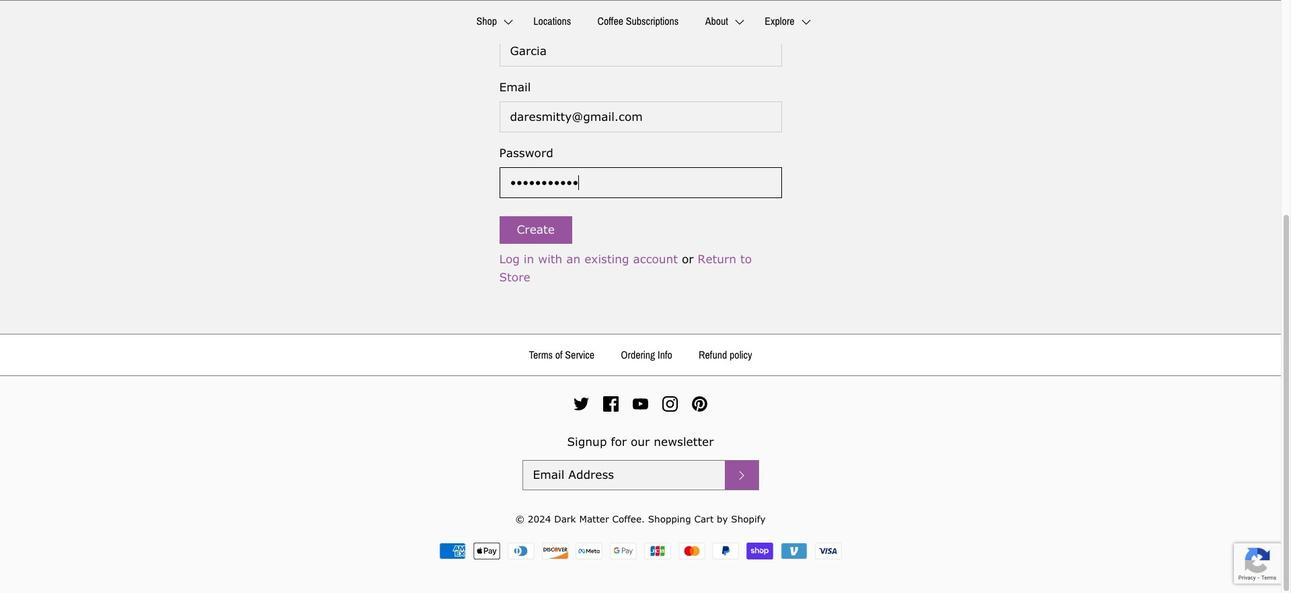 Task type: vqa. For each thing, say whether or not it's contained in the screenshot.
"Dark Matter Coffee" Image
no



Task type: describe. For each thing, give the bounding box(es) containing it.
instagram image
[[662, 397, 678, 412]]

youtube image
[[633, 397, 648, 412]]

facebook image
[[603, 397, 619, 412]]



Task type: locate. For each thing, give the bounding box(es) containing it.
None text field
[[499, 36, 782, 67]]

None email field
[[499, 101, 782, 132]]

Signup for our newsletter email field
[[523, 462, 725, 490]]

None submit
[[499, 216, 572, 244]]

None text field
[[499, 0, 782, 1]]

pinterest image
[[692, 397, 707, 412]]

twitter image
[[574, 397, 589, 412]]

None password field
[[499, 167, 782, 198]]

primary navigation navigation
[[0, 0, 1281, 44]]



